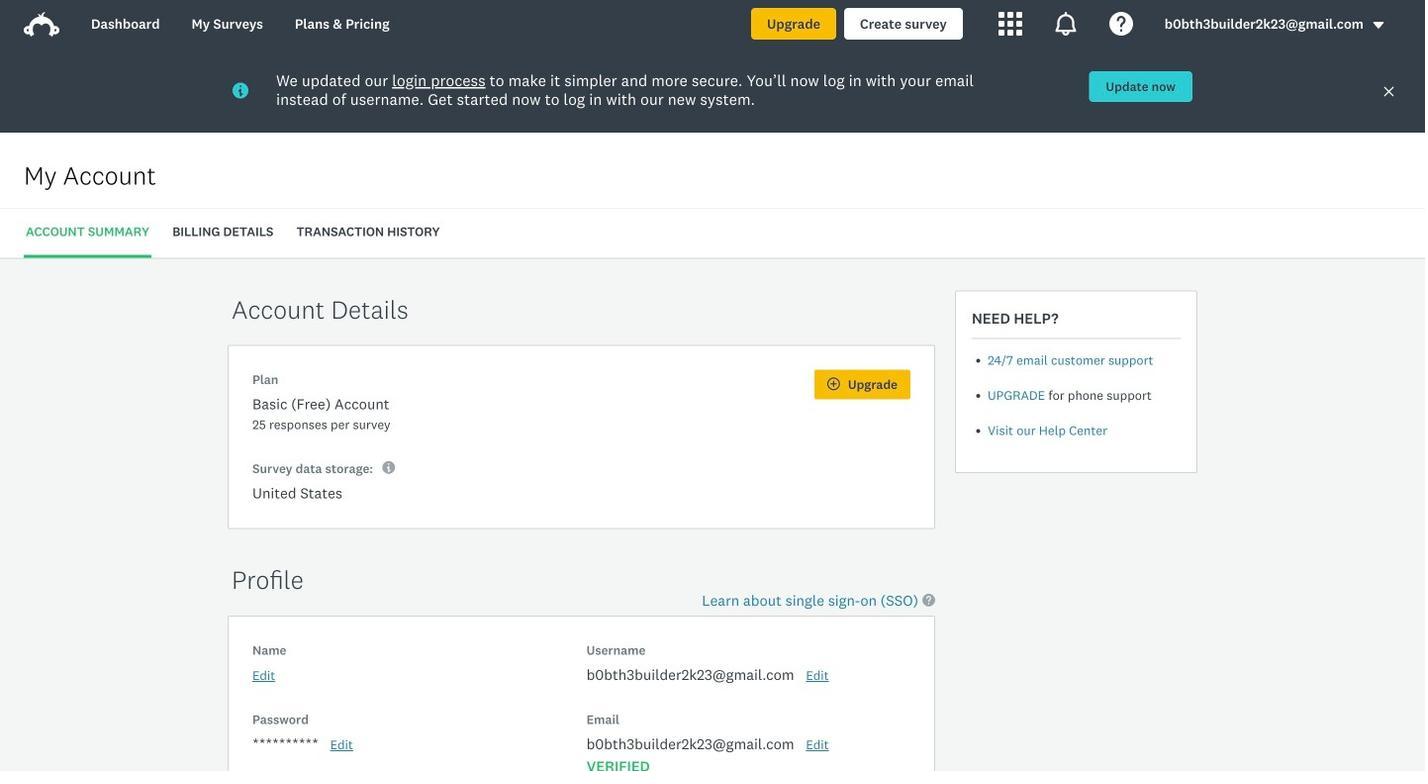 Task type: describe. For each thing, give the bounding box(es) containing it.
help icon image
[[1109, 12, 1133, 36]]

dropdown arrow image
[[1372, 18, 1386, 32]]



Task type: locate. For each thing, give the bounding box(es) containing it.
x image
[[1383, 85, 1396, 98]]

surveymonkey logo image
[[24, 12, 59, 37]]

products icon image
[[999, 12, 1022, 36], [1054, 12, 1078, 36]]

2 products icon image from the left
[[1054, 12, 1078, 36]]

0 horizontal spatial products icon image
[[999, 12, 1022, 36]]

1 horizontal spatial products icon image
[[1054, 12, 1078, 36]]

1 products icon image from the left
[[999, 12, 1022, 36]]



Task type: vqa. For each thing, say whether or not it's contained in the screenshot.
SurveyMonkey Logo
yes



